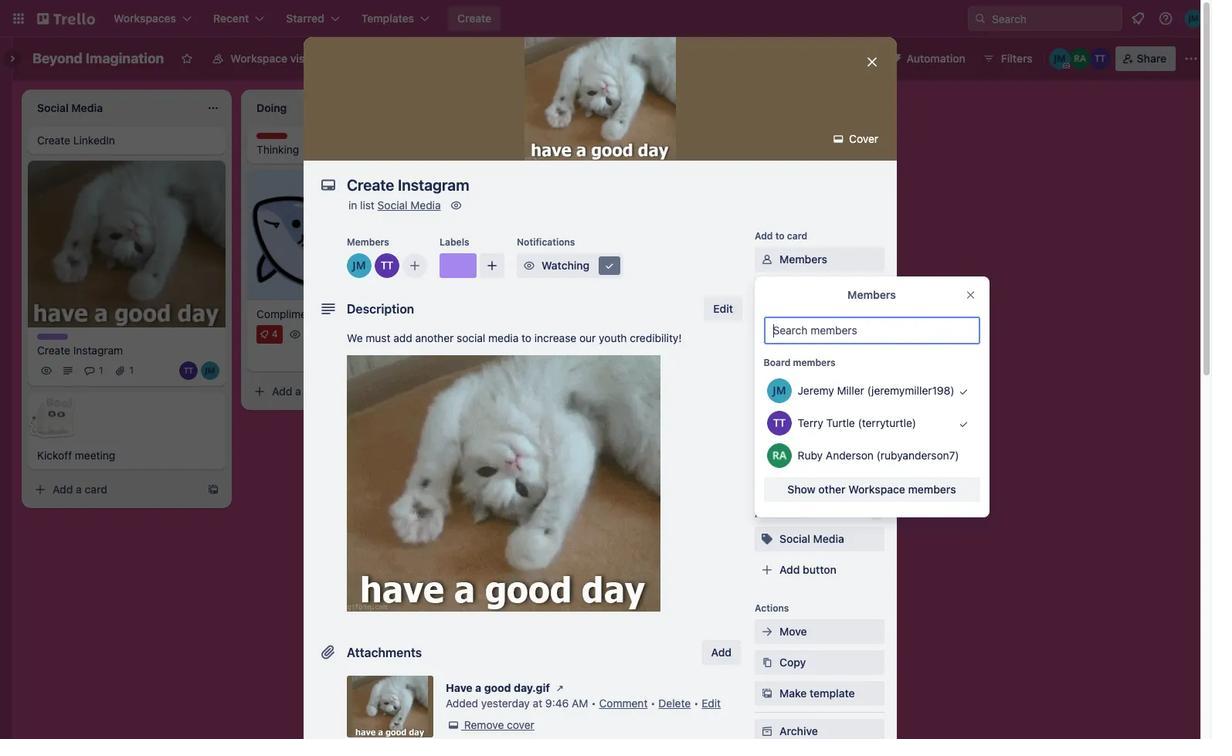 Task type: describe. For each thing, give the bounding box(es) containing it.
attachment
[[780, 376, 840, 390]]

sm image for 'archive' link
[[760, 724, 775, 740]]

fields
[[822, 407, 853, 421]]

sm image up 9:46
[[553, 681, 568, 696]]

1 vertical spatial power-
[[755, 447, 788, 458]]

(rubyanderson7)
[[878, 449, 960, 462]]

Board name text field
[[25, 46, 172, 71]]

increase
[[535, 332, 577, 345]]

button
[[803, 564, 837, 577]]

Dec 31 checkbox
[[307, 325, 361, 344]]

at
[[533, 697, 543, 710]]

back to home image
[[37, 6, 95, 31]]

1 down instagram at the top left of page
[[99, 365, 103, 377]]

copy
[[780, 656, 807, 669]]

sm image right "social media" link on the top of page
[[449, 198, 464, 213]]

ruby anderson (rubyanderson7)
[[799, 449, 960, 462]]

miller
[[838, 384, 865, 397]]

workspace visible
[[231, 52, 323, 65]]

share
[[1138, 52, 1167, 65]]

0 vertical spatial media
[[411, 199, 441, 212]]

2 vertical spatial members
[[849, 288, 897, 301]]

create linkedin
[[37, 134, 115, 147]]

dec
[[326, 328, 343, 340]]

power-ups button
[[786, 46, 882, 71]]

we must add another social media to increase our youth credibility!
[[347, 332, 682, 345]]

1 horizontal spatial ruby anderson (rubyanderson7) image
[[1070, 48, 1091, 70]]

make template link
[[755, 682, 885, 707]]

media
[[489, 332, 519, 345]]

create for create linkedin
[[37, 134, 70, 147]]

workspace visible button
[[203, 46, 332, 71]]

checklist link
[[755, 309, 885, 334]]

0 horizontal spatial terry turtle (terryturtle) image
[[768, 411, 792, 436]]

dates
[[780, 346, 810, 359]]

list
[[360, 199, 375, 212]]

turtle
[[827, 417, 856, 430]]

sm image for make template "link"
[[760, 686, 775, 702]]

remove
[[464, 719, 504, 732]]

add power-ups link
[[755, 464, 885, 489]]

added
[[446, 697, 479, 710]]

template
[[810, 687, 855, 700]]

1 vertical spatial members
[[909, 483, 957, 496]]

thoughts
[[257, 133, 299, 145]]

1 right the add
[[413, 328, 417, 340]]

social media
[[780, 533, 845, 546]]

have\_a\_good\_day.gif image
[[347, 356, 661, 612]]

add button
[[702, 641, 741, 666]]

Search members text field
[[765, 317, 981, 345]]

color: bold red, title: "thoughts" element
[[257, 133, 299, 145]]

attachment button
[[755, 371, 885, 396]]

meeting
[[75, 449, 115, 463]]

(jeremymiller198)
[[868, 384, 956, 397]]

add a card button for create from template… icon to the left
[[28, 478, 201, 503]]

another
[[415, 332, 454, 345]]

filters button
[[978, 46, 1038, 71]]

our
[[580, 332, 596, 345]]

add members to card image
[[409, 258, 421, 274]]

members link
[[755, 247, 885, 272]]

add a card for create from template… icon to the left
[[53, 483, 107, 497]]

power- inside button
[[817, 52, 853, 65]]

0 horizontal spatial power-ups
[[755, 447, 806, 458]]

create for create
[[458, 12, 492, 25]]

add a card button for create from template… icon to the top
[[467, 135, 640, 159]]

0 horizontal spatial create from template… image
[[207, 484, 220, 497]]

create for create instagram
[[37, 344, 70, 357]]

0 horizontal spatial automation
[[755, 509, 808, 520]]

thinking
[[257, 143, 299, 156]]

kickoff meeting link
[[37, 449, 216, 464]]

sm image for checklist link
[[760, 314, 775, 329]]

social inside button
[[780, 533, 811, 546]]

1 horizontal spatial members
[[780, 253, 828, 266]]

ruby anderson (rubyanderson7) image
[[421, 347, 439, 365]]

custom fields button
[[755, 407, 885, 422]]

(terryturtle)
[[859, 417, 917, 430]]

add
[[394, 332, 413, 345]]

star or unstar board image
[[181, 53, 194, 65]]

remove cover link
[[446, 718, 535, 734]]

compliment the chef link
[[257, 307, 436, 322]]

instagram
[[73, 344, 123, 357]]

credibility!
[[630, 332, 682, 345]]

2 vertical spatial ups
[[840, 469, 860, 482]]

archive link
[[755, 720, 885, 740]]

am
[[572, 697, 589, 710]]

jeremy
[[799, 384, 835, 397]]

visible
[[290, 52, 323, 65]]

sm image for 'automation' button on the right of page
[[886, 46, 907, 68]]

9:46
[[546, 697, 569, 710]]

0 vertical spatial labels
[[440, 237, 470, 248]]

sm image for labels link
[[760, 283, 775, 298]]

edit inside button
[[714, 302, 734, 315]]

31
[[346, 328, 356, 340]]

4
[[272, 328, 278, 340]]

1 down create instagram link
[[130, 365, 134, 377]]

1 horizontal spatial create from template… image
[[427, 386, 439, 398]]

ups inside button
[[853, 52, 873, 65]]

we
[[347, 332, 363, 345]]

edit button
[[704, 297, 743, 322]]

workspace inside workspace visible button
[[231, 52, 288, 65]]

terry turtle (terryturtle)
[[799, 417, 917, 430]]

this member was added to card image for (jeremymiller198)
[[949, 376, 981, 408]]

attachments
[[347, 646, 422, 660]]

power-ups inside power-ups button
[[817, 52, 873, 65]]

1 vertical spatial ups
[[788, 447, 806, 458]]

sm image for the remove cover link
[[446, 718, 461, 734]]

copy link
[[755, 651, 885, 676]]

remove cover
[[464, 719, 535, 732]]

show other workspace members link
[[765, 478, 981, 502]]

day.gif
[[514, 682, 550, 695]]



Task type: locate. For each thing, give the bounding box(es) containing it.
kickoff meeting
[[37, 449, 115, 463]]

0 vertical spatial power-
[[817, 52, 853, 65]]

sm image inside the members link
[[760, 252, 775, 267]]

compliment the chef
[[257, 307, 363, 321]]

2 vertical spatial power-
[[803, 469, 840, 482]]

members down "list" in the top of the page
[[347, 237, 390, 248]]

move
[[780, 625, 808, 639]]

description
[[347, 302, 415, 316]]

0 vertical spatial members
[[794, 357, 837, 369]]

power-ups
[[817, 52, 873, 65], [755, 447, 806, 458]]

show other workspace members
[[788, 483, 957, 496]]

kickoff
[[37, 449, 72, 463]]

make template
[[780, 687, 855, 700]]

2 vertical spatial add a card
[[53, 483, 107, 497]]

0 vertical spatial add a card
[[492, 140, 547, 153]]

show menu image
[[1184, 51, 1200, 66]]

1 vertical spatial media
[[814, 533, 845, 546]]

0 horizontal spatial jeremy miller (jeremymiller198) image
[[347, 254, 372, 278]]

delete link
[[659, 697, 691, 710]]

2 vertical spatial create
[[37, 344, 70, 357]]

workspace left "visible"
[[231, 52, 288, 65]]

media up button
[[814, 533, 845, 546]]

create linkedin link
[[37, 133, 216, 148]]

1 horizontal spatial workspace
[[849, 483, 906, 496]]

youth
[[599, 332, 627, 345]]

1 horizontal spatial power-ups
[[817, 52, 873, 65]]

thoughts thinking
[[257, 133, 299, 156]]

members
[[347, 237, 390, 248], [780, 253, 828, 266], [849, 288, 897, 301]]

jeremy miller (jeremymiller198) image up "description"
[[347, 254, 372, 278]]

1 vertical spatial ruby anderson (rubyanderson7) image
[[768, 444, 792, 468]]

0 vertical spatial power-ups
[[817, 52, 873, 65]]

sm image for watching button
[[522, 258, 537, 274]]

terry turtle (terryturtle) image down the must
[[377, 347, 396, 365]]

0 horizontal spatial workspace
[[231, 52, 288, 65]]

1 vertical spatial labels
[[780, 284, 814, 297]]

cover
[[507, 719, 535, 732]]

1 horizontal spatial jeremy miller (jeremymiller198) image
[[768, 379, 792, 404]]

0 vertical spatial create
[[458, 12, 492, 25]]

0 vertical spatial terry turtle (terryturtle) image
[[1090, 48, 1111, 70]]

in list social media
[[349, 199, 441, 212]]

dec 31
[[326, 328, 356, 340]]

color: purple, title: none image right add members to card icon
[[440, 254, 477, 278]]

added yesterday at 9:46 am
[[446, 697, 589, 710]]

this member was added to card image
[[949, 376, 981, 408], [949, 408, 981, 441]]

0 vertical spatial to
[[776, 230, 785, 242]]

add a card
[[492, 140, 547, 153], [272, 385, 327, 398], [53, 483, 107, 497]]

archive
[[780, 725, 819, 738]]

chef
[[339, 307, 363, 321]]

cover
[[847, 132, 879, 145]]

1 horizontal spatial to
[[776, 230, 785, 242]]

sm image inside make template "link"
[[760, 686, 775, 702]]

custom fields
[[780, 407, 853, 421]]

sm image for social media button
[[760, 532, 775, 547]]

add button button
[[755, 558, 885, 583]]

0 horizontal spatial members
[[794, 357, 837, 369]]

members down add to card at the top right
[[780, 253, 828, 266]]

1 horizontal spatial media
[[814, 533, 845, 546]]

to up the members link
[[776, 230, 785, 242]]

workspace
[[231, 52, 288, 65], [849, 483, 906, 496]]

ruby anderson (rubyanderson7) image
[[1070, 48, 1091, 70], [768, 444, 792, 468]]

1 vertical spatial create
[[37, 134, 70, 147]]

members up the search members "text box"
[[849, 288, 897, 301]]

labels link
[[755, 278, 885, 303]]

sm image inside 'archive' link
[[760, 724, 775, 740]]

filters
[[1002, 52, 1033, 65]]

board
[[765, 357, 791, 369]]

1 vertical spatial add a card
[[272, 385, 327, 398]]

social media link
[[378, 199, 441, 212]]

0 horizontal spatial members
[[347, 237, 390, 248]]

have
[[446, 682, 473, 695]]

edit link
[[702, 697, 721, 710]]

0 vertical spatial workspace
[[231, 52, 288, 65]]

0 vertical spatial edit
[[714, 302, 734, 315]]

1 horizontal spatial labels
[[780, 284, 814, 297]]

0 vertical spatial color: purple, title: none image
[[440, 254, 477, 278]]

0 horizontal spatial ruby anderson (rubyanderson7) image
[[768, 444, 792, 468]]

comment link
[[600, 697, 648, 710]]

social
[[457, 332, 486, 345]]

sm image for cover link
[[831, 131, 847, 147]]

0 vertical spatial ruby anderson (rubyanderson7) image
[[1070, 48, 1091, 70]]

create from template… image
[[646, 141, 659, 153], [427, 386, 439, 398], [207, 484, 220, 497]]

add to card
[[755, 230, 808, 242]]

board members
[[765, 357, 837, 369]]

imagination
[[86, 50, 164, 66]]

sm image inside move 'link'
[[760, 625, 775, 640]]

social up add button
[[780, 533, 811, 546]]

0 vertical spatial members
[[347, 237, 390, 248]]

create inside create linkedin link
[[37, 134, 70, 147]]

show
[[788, 483, 816, 496]]

add a card for the middle create from template… icon
[[272, 385, 327, 398]]

0 vertical spatial create from template… image
[[646, 141, 659, 153]]

0 vertical spatial automation
[[907, 52, 966, 65]]

other
[[819, 483, 847, 496]]

ruby anderson (rubyanderson7) image left ruby
[[768, 444, 792, 468]]

notifications
[[517, 237, 575, 248]]

1 vertical spatial members
[[780, 253, 828, 266]]

add power-ups
[[780, 469, 860, 482]]

create inside create button
[[458, 12, 492, 25]]

delete
[[659, 697, 691, 710]]

1 horizontal spatial add a card button
[[247, 379, 421, 404]]

members up attachment
[[794, 357, 837, 369]]

power-
[[817, 52, 853, 65], [755, 447, 788, 458], [803, 469, 840, 482]]

sm image
[[886, 46, 907, 68], [449, 198, 464, 213], [760, 252, 775, 267], [760, 283, 775, 298], [760, 314, 775, 329], [760, 625, 775, 640], [553, 681, 568, 696], [760, 686, 775, 702]]

primary element
[[0, 0, 1213, 37]]

1 vertical spatial workspace
[[849, 483, 906, 496]]

ruby anderson (rubyanderson7) image down search field
[[1070, 48, 1091, 70]]

0 horizontal spatial labels
[[440, 237, 470, 248]]

add
[[492, 140, 512, 153], [755, 230, 773, 242], [272, 385, 293, 398], [780, 469, 800, 482], [53, 483, 73, 497], [780, 564, 800, 577], [712, 646, 732, 659]]

create inside create instagram link
[[37, 344, 70, 357]]

0 horizontal spatial to
[[522, 332, 532, 345]]

1 vertical spatial to
[[522, 332, 532, 345]]

create button
[[448, 6, 501, 31]]

sm image right power-ups button on the top of page
[[886, 46, 907, 68]]

1 vertical spatial social
[[780, 533, 811, 546]]

automation inside 'automation' button
[[907, 52, 966, 65]]

terry turtle (terryturtle) image
[[375, 254, 400, 278], [377, 347, 396, 365], [179, 362, 198, 381]]

terry
[[799, 417, 824, 430]]

0 horizontal spatial social
[[378, 199, 408, 212]]

ups down anderson at the bottom of page
[[840, 469, 860, 482]]

terry turtle (terryturtle) image down create instagram link
[[179, 362, 198, 381]]

actions
[[755, 603, 790, 615]]

1 vertical spatial jeremy miller (jeremymiller198) image
[[768, 379, 792, 404]]

cover link
[[827, 127, 888, 152]]

to right the media
[[522, 332, 532, 345]]

ups down terry
[[788, 447, 806, 458]]

open information menu image
[[1159, 11, 1174, 26]]

2 vertical spatial create from template… image
[[207, 484, 220, 497]]

sm image down add to card at the top right
[[760, 252, 775, 267]]

yesterday
[[481, 697, 530, 710]]

social right "list" in the top of the page
[[378, 199, 408, 212]]

add a card button for the middle create from template… icon
[[247, 379, 421, 404]]

2 horizontal spatial add a card button
[[467, 135, 640, 159]]

good
[[484, 682, 511, 695]]

jeremy miller (jeremymiller198) image
[[347, 254, 372, 278], [768, 379, 792, 404]]

checklist
[[780, 315, 828, 328]]

linkedin
[[73, 134, 115, 147]]

color: purple, title: none image up create instagram
[[37, 334, 68, 340]]

sm image inside checklist link
[[760, 314, 775, 329]]

0 horizontal spatial color: purple, title: none image
[[37, 334, 68, 340]]

1 vertical spatial power-ups
[[755, 447, 806, 458]]

add button
[[780, 564, 837, 577]]

thinking link
[[257, 142, 436, 158]]

0 horizontal spatial add a card
[[53, 483, 107, 497]]

sm image inside 'automation' button
[[886, 46, 907, 68]]

this member was added to card image for (terryturtle)
[[949, 408, 981, 441]]

create
[[458, 12, 492, 25], [37, 134, 70, 147], [37, 344, 70, 357]]

sm image right "edit" button
[[760, 283, 775, 298]]

2 horizontal spatial members
[[849, 288, 897, 301]]

beyond imagination
[[32, 50, 164, 66]]

color: purple, title: none image
[[440, 254, 477, 278], [37, 334, 68, 340]]

terry turtle (terryturtle) image left terry
[[768, 411, 792, 436]]

members down (rubyanderson7)
[[909, 483, 957, 496]]

sm image inside cover link
[[831, 131, 847, 147]]

automation
[[907, 52, 966, 65], [755, 509, 808, 520]]

beyond
[[32, 50, 82, 66]]

custom
[[780, 407, 820, 421]]

1 vertical spatial edit
[[702, 697, 721, 710]]

sm image down actions
[[760, 625, 775, 640]]

0 vertical spatial add a card button
[[467, 135, 640, 159]]

None text field
[[339, 172, 850, 199]]

1 horizontal spatial automation
[[907, 52, 966, 65]]

sm image inside labels link
[[760, 283, 775, 298]]

1 horizontal spatial color: purple, title: none image
[[440, 254, 477, 278]]

1 horizontal spatial social
[[780, 533, 811, 546]]

sm image for the members link
[[760, 252, 775, 267]]

media right "list" in the top of the page
[[411, 199, 441, 212]]

comment
[[600, 697, 648, 710]]

1 vertical spatial create from template… image
[[427, 386, 439, 398]]

0 horizontal spatial add a card button
[[28, 478, 201, 503]]

2 horizontal spatial add a card
[[492, 140, 547, 153]]

workspace inside the show other workspace members link
[[849, 483, 906, 496]]

sm image for copy link on the right bottom of the page
[[760, 656, 775, 671]]

0 notifications image
[[1129, 9, 1148, 28]]

sm image
[[831, 131, 847, 147], [522, 258, 537, 274], [602, 258, 618, 274], [760, 532, 775, 547], [760, 656, 775, 671], [446, 718, 461, 734], [760, 724, 775, 740]]

1 this member was added to card image from the top
[[949, 376, 981, 408]]

jeremy miller (jeremymiller198) image down the board
[[768, 379, 792, 404]]

terry turtle (terryturtle) image
[[1090, 48, 1111, 70], [768, 411, 792, 436]]

2 horizontal spatial create from template… image
[[646, 141, 659, 153]]

2 vertical spatial add a card button
[[28, 478, 201, 503]]

labels
[[440, 237, 470, 248], [780, 284, 814, 297]]

0 vertical spatial social
[[378, 199, 408, 212]]

make
[[780, 687, 807, 700]]

automation left filters button
[[907, 52, 966, 65]]

media inside social media button
[[814, 533, 845, 546]]

1
[[382, 328, 387, 340], [413, 328, 417, 340], [99, 365, 103, 377], [130, 365, 134, 377]]

sm image inside social media button
[[760, 532, 775, 547]]

2 this member was added to card image from the top
[[949, 408, 981, 441]]

automation button
[[886, 46, 975, 71]]

jeremy miller (jeremymiller198)
[[799, 384, 956, 397]]

a
[[515, 140, 521, 153], [295, 385, 301, 398], [76, 483, 82, 497], [476, 682, 482, 695]]

0 vertical spatial jeremy miller (jeremymiller198) image
[[347, 254, 372, 278]]

ruby
[[799, 449, 824, 462]]

1 horizontal spatial members
[[909, 483, 957, 496]]

sm image left make
[[760, 686, 775, 702]]

1 vertical spatial terry turtle (terryturtle) image
[[768, 411, 792, 436]]

watching button
[[517, 254, 624, 278]]

search image
[[975, 12, 987, 25]]

members
[[794, 357, 837, 369], [909, 483, 957, 496]]

labels down "social media" link on the top of page
[[440, 237, 470, 248]]

watching
[[542, 259, 590, 272]]

sm image inside copy link
[[760, 656, 775, 671]]

1 vertical spatial add a card button
[[247, 379, 421, 404]]

1 horizontal spatial terry turtle (terryturtle) image
[[1090, 48, 1111, 70]]

ups left 'automation' button on the right of page
[[853, 52, 873, 65]]

sm image left checklist
[[760, 314, 775, 329]]

0 vertical spatial ups
[[853, 52, 873, 65]]

workspace down "ruby anderson (rubyanderson7)"
[[849, 483, 906, 496]]

1 horizontal spatial add a card
[[272, 385, 327, 398]]

sm image for move 'link'
[[760, 625, 775, 640]]

create instagram link
[[37, 344, 216, 359]]

1 vertical spatial automation
[[755, 509, 808, 520]]

terry turtle (terryturtle) image left share button on the right top
[[1090, 48, 1111, 70]]

in
[[349, 199, 357, 212]]

0 horizontal spatial media
[[411, 199, 441, 212]]

terry turtle (terryturtle) image left add members to card icon
[[375, 254, 400, 278]]

social
[[378, 199, 408, 212], [780, 533, 811, 546]]

1 vertical spatial color: purple, title: none image
[[37, 334, 68, 340]]

anderson
[[827, 449, 875, 462]]

1 left the add
[[382, 328, 387, 340]]

jeremy miller (jeremymiller198) image
[[1185, 9, 1204, 28], [1050, 48, 1071, 70], [399, 347, 417, 365], [201, 362, 220, 381]]

labels up checklist
[[780, 284, 814, 297]]

automation down the "show"
[[755, 509, 808, 520]]

the
[[320, 307, 336, 321]]

Search field
[[987, 7, 1122, 30]]



Task type: vqa. For each thing, say whether or not it's contained in the screenshot.
"4"
yes



